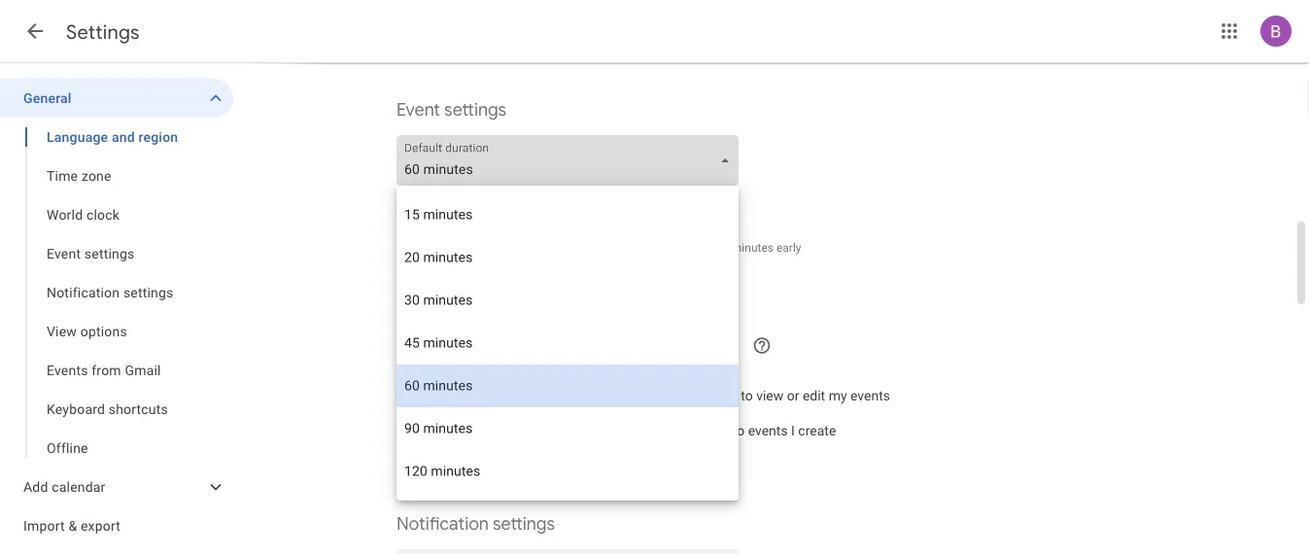 Task type: describe. For each thing, give the bounding box(es) containing it.
90 minutes option
[[397, 407, 739, 450]]

view
[[757, 387, 784, 403]]

end
[[397, 241, 416, 255]]

60 minutes option
[[397, 365, 739, 407]]

45 minutes option
[[397, 322, 739, 365]]

&
[[68, 518, 77, 534]]

let
[[426, 387, 445, 403]]

0 vertical spatial notification
[[47, 284, 120, 300]]

0 vertical spatial event settings
[[397, 99, 507, 121]]

0 horizontal spatial events
[[748, 422, 788, 438]]

time zone
[[47, 168, 111, 184]]

1 horizontal spatial notification
[[397, 513, 489, 535]]

import
[[23, 518, 65, 534]]

let others see all invitations if they have permission to view or edit my events
[[426, 387, 891, 403]]

default duration list box
[[397, 186, 739, 501]]

add
[[512, 422, 535, 438]]

1 vertical spatial and
[[607, 241, 626, 255]]

all
[[515, 387, 529, 403]]

event inside group
[[47, 245, 81, 262]]

1 horizontal spatial event
[[397, 99, 440, 121]]

permissions
[[477, 278, 540, 292]]

google
[[538, 422, 581, 438]]

2 minutes from the left
[[732, 241, 774, 255]]

meetings left 5
[[474, 241, 522, 255]]

if
[[598, 387, 606, 403]]

calendar
[[52, 479, 106, 495]]

others
[[448, 387, 487, 403]]

settings
[[66, 19, 140, 44]]

1 minutes from the left
[[535, 241, 577, 255]]

permission
[[670, 387, 738, 403]]

0 vertical spatial to
[[741, 387, 753, 403]]

default
[[404, 278, 442, 292]]

clock
[[86, 207, 120, 223]]

export
[[81, 518, 121, 534]]

2 early from the left
[[777, 241, 802, 255]]

meet
[[585, 422, 615, 438]]

30
[[419, 241, 432, 255]]

keyboard
[[47, 401, 105, 417]]

from
[[92, 362, 121, 378]]

view
[[47, 323, 77, 339]]

offline
[[47, 440, 88, 456]]

they
[[610, 387, 635, 403]]

speedy meetings
[[426, 201, 530, 217]]

speedy
[[426, 201, 470, 217]]

default guest permissions
[[404, 278, 540, 292]]

language and region
[[47, 129, 178, 145]]

0 horizontal spatial event settings
[[47, 245, 135, 262]]



Task type: locate. For each thing, give the bounding box(es) containing it.
i
[[791, 422, 795, 438]]

0 vertical spatial notification settings
[[47, 284, 174, 300]]

1 vertical spatial notification settings
[[397, 513, 555, 535]]

general
[[23, 90, 72, 106]]

0 vertical spatial and
[[112, 129, 135, 145]]

notification down automatically
[[397, 513, 489, 535]]

1 horizontal spatial notification settings
[[397, 513, 555, 535]]

language
[[47, 129, 108, 145]]

automatically add google meet video conferences to events i create
[[426, 422, 836, 438]]

add
[[23, 479, 48, 495]]

120 minutes option
[[397, 450, 739, 493]]

to right conferences
[[733, 422, 745, 438]]

create
[[799, 422, 836, 438]]

tree
[[0, 79, 233, 545]]

settings
[[444, 99, 507, 121], [84, 245, 135, 262], [123, 284, 174, 300], [493, 513, 555, 535]]

meetings left 10
[[665, 241, 713, 255]]

0 horizontal spatial early
[[579, 241, 604, 255]]

keyboard shortcuts
[[47, 401, 168, 417]]

longer
[[629, 241, 662, 255]]

see
[[490, 387, 512, 403]]

1 vertical spatial events
[[748, 422, 788, 438]]

0 horizontal spatial minutes
[[535, 241, 577, 255]]

1 horizontal spatial early
[[777, 241, 802, 255]]

general tree item
[[0, 79, 233, 118]]

time
[[47, 168, 78, 184]]

end 30 minute meetings 5 minutes early and longer meetings 10 minutes early
[[397, 241, 802, 255]]

0 horizontal spatial notification
[[47, 284, 120, 300]]

1 horizontal spatial minutes
[[732, 241, 774, 255]]

or
[[787, 387, 800, 403]]

to left "view"
[[741, 387, 753, 403]]

events
[[851, 387, 891, 403], [748, 422, 788, 438]]

notification settings up options
[[47, 284, 174, 300]]

tree containing general
[[0, 79, 233, 545]]

invitations
[[532, 387, 595, 403]]

go back image
[[23, 19, 47, 43]]

30 minutes option
[[397, 279, 739, 322]]

settings heading
[[66, 19, 140, 44]]

events
[[47, 362, 88, 378]]

import & export
[[23, 518, 121, 534]]

group containing language and region
[[0, 118, 233, 468]]

1 early from the left
[[579, 241, 604, 255]]

events left i
[[748, 422, 788, 438]]

add calendar
[[23, 479, 106, 495]]

conferences
[[655, 422, 729, 438]]

0 vertical spatial events
[[851, 387, 891, 403]]

10
[[716, 241, 729, 255]]

automatically
[[426, 422, 509, 438]]

notification
[[47, 284, 120, 300], [397, 513, 489, 535]]

0 vertical spatial event
[[397, 99, 440, 121]]

minute
[[435, 241, 471, 255]]

world clock
[[47, 207, 120, 223]]

and left longer
[[607, 241, 626, 255]]

my
[[829, 387, 847, 403]]

minutes right 5
[[535, 241, 577, 255]]

have
[[639, 387, 667, 403]]

notification settings
[[47, 284, 174, 300], [397, 513, 555, 535]]

5
[[525, 241, 532, 255]]

minutes
[[535, 241, 577, 255], [732, 241, 774, 255]]

and
[[112, 129, 135, 145], [607, 241, 626, 255]]

minutes right 10
[[732, 241, 774, 255]]

0 horizontal spatial notification settings
[[47, 284, 174, 300]]

15 minutes option
[[397, 193, 739, 236]]

and left region on the left
[[112, 129, 135, 145]]

meetings
[[473, 201, 530, 217], [474, 241, 522, 255], [665, 241, 713, 255]]

0 horizontal spatial and
[[112, 129, 135, 145]]

1 horizontal spatial event settings
[[397, 99, 507, 121]]

0 horizontal spatial event
[[47, 245, 81, 262]]

None field
[[397, 135, 747, 186]]

1 vertical spatial event settings
[[47, 245, 135, 262]]

events from gmail
[[47, 362, 161, 378]]

1 vertical spatial event
[[47, 245, 81, 262]]

event settings
[[397, 99, 507, 121], [47, 245, 135, 262]]

to
[[741, 387, 753, 403], [733, 422, 745, 438]]

early down 15 minutes option
[[579, 241, 604, 255]]

world
[[47, 207, 83, 223]]

early
[[579, 241, 604, 255], [777, 241, 802, 255]]

notification up the view options
[[47, 284, 120, 300]]

early right 10
[[777, 241, 802, 255]]

guest
[[445, 278, 474, 292]]

options
[[80, 323, 127, 339]]

1 horizontal spatial events
[[851, 387, 891, 403]]

shortcuts
[[109, 401, 168, 417]]

region
[[139, 129, 178, 145]]

event
[[397, 99, 440, 121], [47, 245, 81, 262]]

events right my
[[851, 387, 891, 403]]

zone
[[82, 168, 111, 184]]

group
[[0, 118, 233, 468]]

20 minutes option
[[397, 236, 739, 279]]

notification settings down automatically
[[397, 513, 555, 535]]

edit
[[803, 387, 826, 403]]

meetings up 5
[[473, 201, 530, 217]]

1 horizontal spatial and
[[607, 241, 626, 255]]

1 vertical spatial to
[[733, 422, 745, 438]]

1 vertical spatial notification
[[397, 513, 489, 535]]

view options
[[47, 323, 127, 339]]

video
[[619, 422, 651, 438]]

gmail
[[125, 362, 161, 378]]



Task type: vqa. For each thing, say whether or not it's contained in the screenshot.
Birthdays tree item
no



